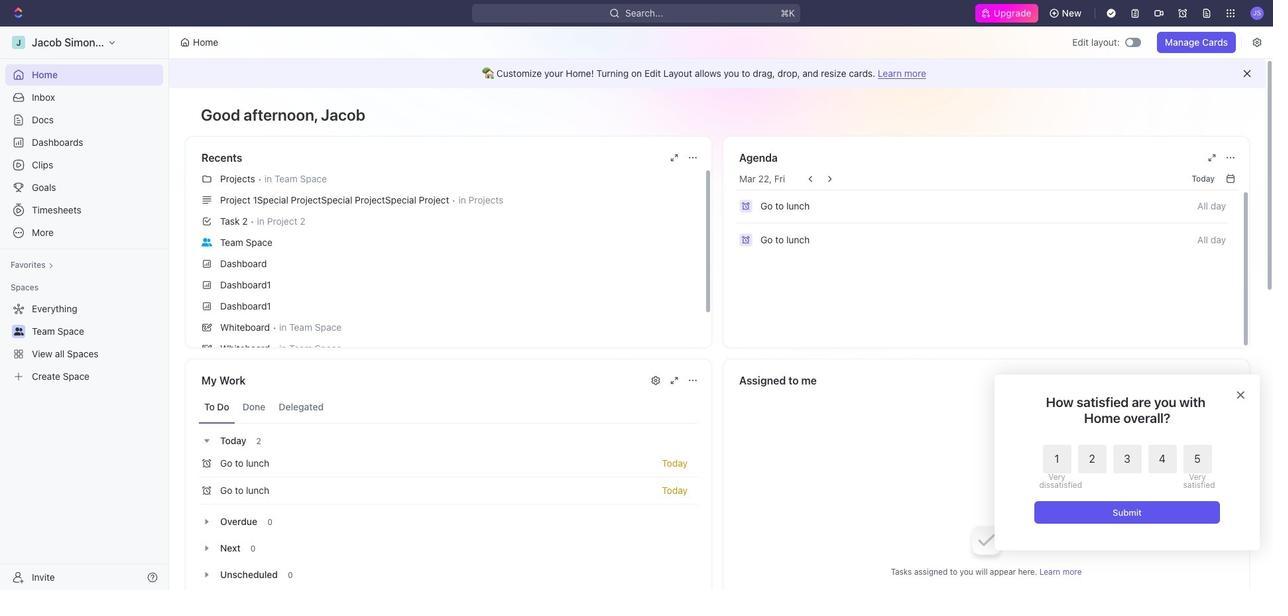 Task type: locate. For each thing, give the bounding box(es) containing it.
dialog
[[995, 375, 1261, 551]]

0 vertical spatial user group image
[[202, 238, 212, 247]]

sidebar navigation
[[0, 27, 172, 591]]

1 vertical spatial user group image
[[14, 328, 24, 336]]

option group
[[1040, 445, 1213, 490]]

tree inside sidebar navigation
[[5, 299, 163, 387]]

tree
[[5, 299, 163, 387]]

0 horizontal spatial user group image
[[14, 328, 24, 336]]

tab list
[[199, 391, 699, 424]]

alert
[[169, 59, 1267, 88]]

1 horizontal spatial user group image
[[202, 238, 212, 247]]

jacob simon's workspace, , element
[[12, 36, 25, 49]]

user group image
[[202, 238, 212, 247], [14, 328, 24, 336]]



Task type: describe. For each thing, give the bounding box(es) containing it.
user group image inside tree
[[14, 328, 24, 336]]



Task type: vqa. For each thing, say whether or not it's contained in the screenshot.
option group
yes



